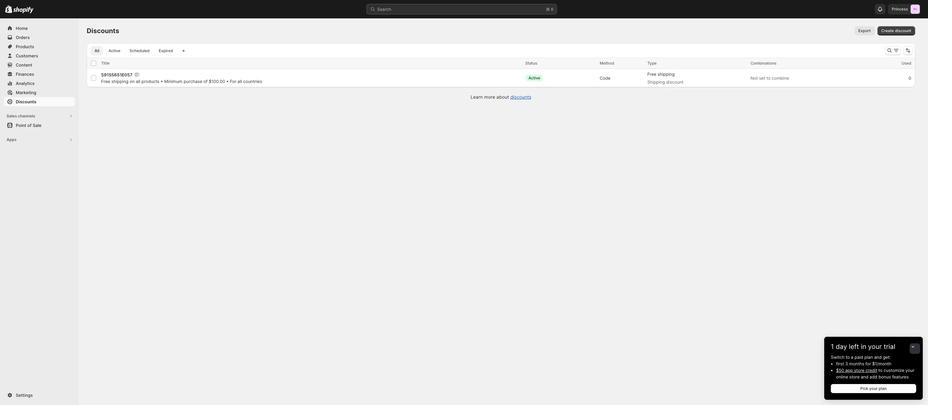 Task type: describe. For each thing, give the bounding box(es) containing it.
analytics
[[16, 81, 35, 86]]

tab list containing all
[[89, 46, 178, 56]]

point
[[16, 123, 26, 128]]

1 all from the left
[[136, 79, 140, 84]]

$100.00
[[209, 79, 225, 84]]

months
[[849, 362, 864, 367]]

active button
[[525, 72, 550, 85]]

your inside "to customize your online store and add bonus features"
[[906, 368, 915, 373]]

expired
[[159, 48, 173, 53]]

⌘ k
[[546, 7, 554, 12]]

settings link
[[4, 391, 75, 400]]

customers
[[16, 53, 38, 58]]

minimum
[[164, 79, 182, 84]]

set
[[759, 76, 766, 81]]

search
[[377, 7, 391, 12]]

1 day left in your trial button
[[825, 337, 923, 351]]

trial
[[884, 343, 896, 351]]

1 day left in your trial
[[831, 343, 896, 351]]

all
[[95, 48, 99, 53]]

apps button
[[4, 135, 75, 145]]

customize
[[884, 368, 905, 373]]

orders link
[[4, 33, 75, 42]]

0
[[909, 76, 912, 81]]

create discount button
[[878, 26, 916, 35]]

not set to combine
[[751, 76, 789, 81]]

bonus
[[879, 375, 891, 380]]

discounts
[[510, 94, 531, 100]]

$50 app store credit link
[[836, 368, 877, 373]]

export button
[[855, 26, 875, 35]]

sale
[[33, 123, 41, 128]]

$50
[[836, 368, 844, 373]]

591s56s1e057
[[101, 72, 132, 78]]

customers link
[[4, 51, 75, 60]]

apps
[[7, 137, 17, 142]]

in
[[861, 343, 867, 351]]

1 • from the left
[[161, 79, 163, 84]]

features
[[892, 375, 909, 380]]

add
[[870, 375, 878, 380]]

plan inside 'link'
[[879, 387, 887, 392]]

learn more about discounts
[[471, 94, 531, 100]]

home link
[[4, 24, 75, 33]]

finances link
[[4, 70, 75, 79]]

princess
[[892, 7, 908, 11]]

active inside 'dropdown button'
[[529, 76, 541, 80]]

marketing link
[[4, 88, 75, 97]]

title
[[101, 61, 110, 66]]

method
[[600, 61, 614, 66]]

title button
[[101, 60, 116, 67]]

export
[[859, 28, 871, 33]]

$1/month
[[872, 362, 892, 367]]

sales channels button
[[4, 112, 75, 121]]

pick your plan
[[861, 387, 887, 392]]

1 day left in your trial element
[[825, 354, 923, 400]]

content link
[[4, 60, 75, 70]]

analytics link
[[4, 79, 75, 88]]

paid
[[855, 355, 863, 360]]

point of sale
[[16, 123, 41, 128]]

3
[[845, 362, 848, 367]]

products link
[[4, 42, 75, 51]]

2 • from the left
[[226, 79, 229, 84]]

princess image
[[911, 5, 920, 14]]

your inside dropdown button
[[868, 343, 882, 351]]

about
[[497, 94, 509, 100]]

channels
[[18, 114, 35, 119]]

used
[[902, 61, 912, 66]]

free for free shipping shipping discount
[[648, 72, 657, 77]]

all button
[[91, 46, 103, 56]]

code
[[600, 76, 611, 81]]

sales
[[7, 114, 17, 119]]

1 horizontal spatial of
[[204, 79, 208, 84]]

left
[[849, 343, 859, 351]]

of inside button
[[27, 123, 32, 128]]

0 vertical spatial to
[[767, 76, 771, 81]]

1
[[831, 343, 834, 351]]

first 3 months for $1/month
[[836, 362, 892, 367]]

point of sale button
[[0, 121, 79, 130]]

pick
[[861, 387, 869, 392]]

free shipping on all products • minimum purchase of $100.00 • for all countries
[[101, 79, 262, 84]]

free shipping shipping discount
[[648, 72, 684, 85]]

shipping for shipping
[[658, 72, 675, 77]]

combinations
[[751, 61, 777, 66]]



Task type: vqa. For each thing, say whether or not it's contained in the screenshot.
Sales by social source source
no



Task type: locate. For each thing, give the bounding box(es) containing it.
tab list
[[89, 46, 178, 56]]

discount
[[895, 28, 912, 33], [666, 79, 684, 85]]

and left add
[[861, 375, 869, 380]]

and for store
[[861, 375, 869, 380]]

marketing
[[16, 90, 36, 95]]

shipping for on
[[111, 79, 128, 84]]

purchase
[[184, 79, 202, 84]]

status
[[525, 61, 537, 66]]

0 vertical spatial free
[[648, 72, 657, 77]]

home
[[16, 26, 28, 31]]

shopify image
[[13, 7, 34, 13]]

1 horizontal spatial •
[[226, 79, 229, 84]]

discount inside create discount button
[[895, 28, 912, 33]]

and up $1/month
[[874, 355, 882, 360]]

2 horizontal spatial to
[[879, 368, 883, 373]]

1 horizontal spatial shipping
[[658, 72, 675, 77]]

2 all from the left
[[238, 79, 242, 84]]

pick your plan link
[[831, 385, 916, 394]]

and for plan
[[874, 355, 882, 360]]

free
[[648, 72, 657, 77], [101, 79, 110, 84]]

settings
[[16, 393, 33, 398]]

create discount
[[882, 28, 912, 33]]

online
[[836, 375, 848, 380]]

products
[[142, 79, 159, 84]]

credit
[[866, 368, 877, 373]]

0 vertical spatial of
[[204, 79, 208, 84]]

for
[[866, 362, 871, 367]]

learn
[[471, 94, 483, 100]]

1 horizontal spatial to
[[846, 355, 850, 360]]

to
[[767, 76, 771, 81], [846, 355, 850, 360], [879, 368, 883, 373]]

0 vertical spatial plan
[[865, 355, 873, 360]]

more
[[484, 94, 495, 100]]

• right products
[[161, 79, 163, 84]]

store down months
[[854, 368, 865, 373]]

sales channels
[[7, 114, 35, 119]]

discount right shipping
[[666, 79, 684, 85]]

0 vertical spatial your
[[868, 343, 882, 351]]

all right on
[[136, 79, 140, 84]]

store
[[854, 368, 865, 373], [850, 375, 860, 380]]

create
[[882, 28, 894, 33]]

your right pick at bottom
[[870, 387, 878, 392]]

shipping
[[648, 79, 665, 85]]

free inside free shipping shipping discount
[[648, 72, 657, 77]]

1 horizontal spatial plan
[[879, 387, 887, 392]]

your right in
[[868, 343, 882, 351]]

day
[[836, 343, 847, 351]]

plan up for
[[865, 355, 873, 360]]

and
[[874, 355, 882, 360], [861, 375, 869, 380]]

discounts up all
[[87, 27, 119, 35]]

2 vertical spatial your
[[870, 387, 878, 392]]

0 horizontal spatial to
[[767, 76, 771, 81]]

0 vertical spatial shipping
[[658, 72, 675, 77]]

to inside "to customize your online store and add bonus features"
[[879, 368, 883, 373]]

1 vertical spatial your
[[906, 368, 915, 373]]

of left $100.00
[[204, 79, 208, 84]]

1 vertical spatial store
[[850, 375, 860, 380]]

0 vertical spatial active
[[109, 48, 120, 53]]

finances
[[16, 72, 34, 77]]

a
[[851, 355, 854, 360]]

combine
[[772, 76, 789, 81]]

0 vertical spatial discounts
[[87, 27, 119, 35]]

active
[[109, 48, 120, 53], [529, 76, 541, 80]]

1 vertical spatial discount
[[666, 79, 684, 85]]

0 horizontal spatial active
[[109, 48, 120, 53]]

of
[[204, 79, 208, 84], [27, 123, 32, 128]]

0 horizontal spatial discounts
[[16, 99, 36, 104]]

2 vertical spatial to
[[879, 368, 883, 373]]

store inside "to customize your online store and add bonus features"
[[850, 375, 860, 380]]

discounts
[[87, 27, 119, 35], [16, 99, 36, 104]]

type
[[648, 61, 657, 66]]

0 horizontal spatial plan
[[865, 355, 873, 360]]

scheduled link
[[126, 46, 154, 56]]

active up title button
[[109, 48, 120, 53]]

discounts link
[[510, 94, 531, 100]]

1 vertical spatial of
[[27, 123, 32, 128]]

all right the for
[[238, 79, 242, 84]]

0 vertical spatial and
[[874, 355, 882, 360]]

1 vertical spatial plan
[[879, 387, 887, 392]]

free up shipping
[[648, 72, 657, 77]]

shipping down 591s56s1e057
[[111, 79, 128, 84]]

countries
[[243, 79, 262, 84]]

app
[[846, 368, 853, 373]]

your up "features"
[[906, 368, 915, 373]]

switch
[[831, 355, 845, 360]]

plan
[[865, 355, 873, 360], [879, 387, 887, 392]]

point of sale link
[[4, 121, 75, 130]]

1 horizontal spatial active
[[529, 76, 541, 80]]

for
[[230, 79, 236, 84]]

discount inside free shipping shipping discount
[[666, 79, 684, 85]]

shopify image
[[5, 5, 12, 13]]

scheduled
[[130, 48, 150, 53]]

of left sale
[[27, 123, 32, 128]]

1 horizontal spatial all
[[238, 79, 242, 84]]

content
[[16, 62, 32, 68]]

to down $1/month
[[879, 368, 883, 373]]

your
[[868, 343, 882, 351], [906, 368, 915, 373], [870, 387, 878, 392]]

discounts down "marketing"
[[16, 99, 36, 104]]

to customize your online store and add bonus features
[[836, 368, 915, 380]]

1 horizontal spatial free
[[648, 72, 657, 77]]

0 vertical spatial store
[[854, 368, 865, 373]]

discounts link
[[4, 97, 75, 106]]

0 horizontal spatial shipping
[[111, 79, 128, 84]]

active down 'status'
[[529, 76, 541, 80]]

1 vertical spatial and
[[861, 375, 869, 380]]

• left the for
[[226, 79, 229, 84]]

0 horizontal spatial discount
[[666, 79, 684, 85]]

⌘
[[546, 7, 550, 12]]

switch to a paid plan and get:
[[831, 355, 891, 360]]

your inside 'link'
[[870, 387, 878, 392]]

store down $50 app store credit link
[[850, 375, 860, 380]]

products
[[16, 44, 34, 49]]

0 vertical spatial discount
[[895, 28, 912, 33]]

active link
[[105, 46, 124, 56]]

first
[[836, 362, 844, 367]]

and inside "to customize your online store and add bonus features"
[[861, 375, 869, 380]]

on
[[130, 79, 135, 84]]

1 vertical spatial shipping
[[111, 79, 128, 84]]

free for free shipping on all products • minimum purchase of $100.00 • for all countries
[[101, 79, 110, 84]]

0 horizontal spatial free
[[101, 79, 110, 84]]

plan down bonus
[[879, 387, 887, 392]]

1 vertical spatial free
[[101, 79, 110, 84]]

1 horizontal spatial and
[[874, 355, 882, 360]]

1 horizontal spatial discounts
[[87, 27, 119, 35]]

0 horizontal spatial of
[[27, 123, 32, 128]]

shipping up shipping
[[658, 72, 675, 77]]

not
[[751, 76, 758, 81]]

to right the set
[[767, 76, 771, 81]]

k
[[551, 7, 554, 12]]

free down 591s56s1e057
[[101, 79, 110, 84]]

0 horizontal spatial and
[[861, 375, 869, 380]]

expired link
[[155, 46, 177, 56]]

shipping inside free shipping shipping discount
[[658, 72, 675, 77]]

used button
[[902, 60, 918, 67]]

1 vertical spatial to
[[846, 355, 850, 360]]

1 horizontal spatial discount
[[895, 28, 912, 33]]

discount right create
[[895, 28, 912, 33]]

1 vertical spatial discounts
[[16, 99, 36, 104]]

all
[[136, 79, 140, 84], [238, 79, 242, 84]]

1 vertical spatial active
[[529, 76, 541, 80]]

to left a
[[846, 355, 850, 360]]

orders
[[16, 35, 30, 40]]

get:
[[883, 355, 891, 360]]

0 horizontal spatial all
[[136, 79, 140, 84]]

0 horizontal spatial •
[[161, 79, 163, 84]]



